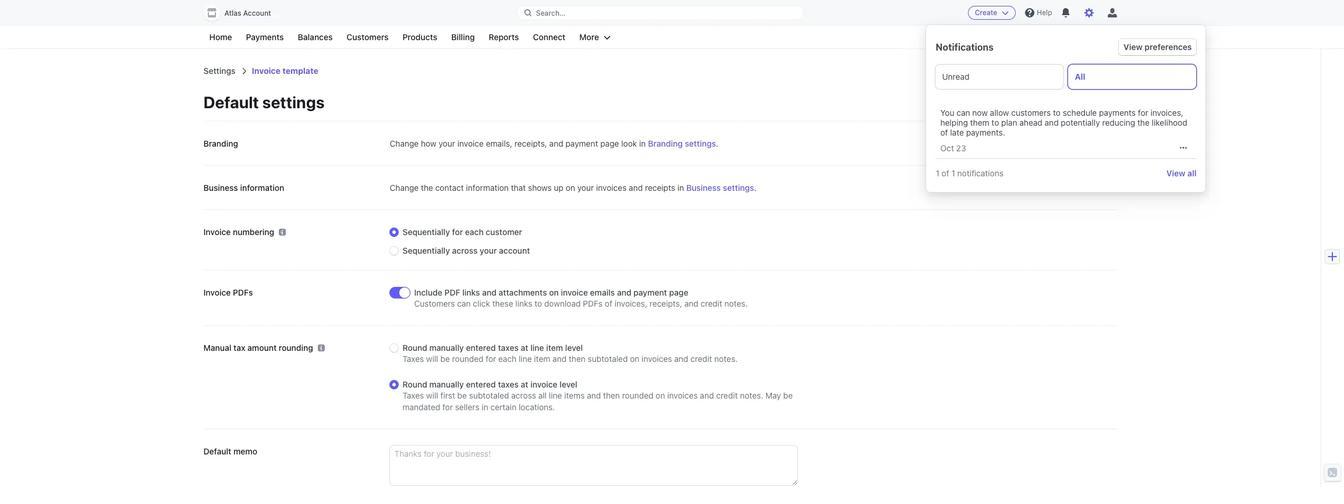 Task type: locate. For each thing, give the bounding box(es) containing it.
1 horizontal spatial receipts,
[[650, 299, 683, 309]]

1 vertical spatial each
[[499, 354, 517, 364]]

manually inside round manually entered taxes at invoice level taxes will first be subtotaled across all line items and then rounded on invoices and credit notes. may be mandated for sellers in certain locations.
[[430, 380, 464, 390]]

invoice
[[252, 66, 281, 76], [204, 227, 231, 237], [204, 288, 231, 298]]

0 vertical spatial default
[[204, 93, 259, 112]]

memo
[[234, 447, 257, 457]]

credit for round manually entered taxes at line item level taxes will be rounded for each line item and then subtotaled on invoices and credit notes.
[[691, 354, 713, 364]]

certain
[[491, 402, 517, 412]]

branding
[[204, 139, 238, 149], [648, 139, 683, 149]]

2 vertical spatial in
[[482, 402, 489, 412]]

round inside round manually entered taxes at line item level taxes will be rounded for each line item and then subtotaled on invoices and credit notes.
[[403, 343, 427, 353]]

0 horizontal spatial page
[[601, 139, 619, 149]]

invoices inside round manually entered taxes at line item level taxes will be rounded for each line item and then subtotaled on invoices and credit notes.
[[642, 354, 673, 364]]

notes. inside round manually entered taxes at invoice level taxes will first be subtotaled across all line items and then rounded on invoices and credit notes. may be mandated for sellers in certain locations.
[[740, 391, 764, 401]]

1 vertical spatial view
[[1167, 168, 1186, 178]]

then inside round manually entered taxes at line item level taxes will be rounded for each line item and then subtotaled on invoices and credit notes.
[[569, 354, 586, 364]]

your right the how
[[439, 139, 455, 149]]

sellers
[[455, 402, 480, 412]]

likelihood
[[1152, 118, 1188, 128]]

links down attachments
[[516, 299, 533, 309]]

payments
[[246, 32, 284, 42]]

each
[[465, 227, 484, 237], [499, 354, 517, 364]]

0 horizontal spatial subtotaled
[[469, 391, 509, 401]]

0 vertical spatial taxes
[[403, 354, 424, 364]]

1 vertical spatial notes.
[[715, 354, 738, 364]]

notes.
[[725, 299, 748, 309], [715, 354, 738, 364], [740, 391, 764, 401]]

more options image
[[1181, 144, 1188, 151]]

will inside round manually entered taxes at line item level taxes will be rounded for each line item and then subtotaled on invoices and credit notes.
[[426, 354, 438, 364]]

1 horizontal spatial page
[[670, 288, 689, 298]]

subtotaled up certain
[[469, 391, 509, 401]]

in right the "sellers"
[[482, 402, 489, 412]]

will up the mandated
[[426, 354, 438, 364]]

0 vertical spatial at
[[521, 343, 529, 353]]

0 vertical spatial level
[[566, 343, 583, 353]]

invoice left the "numbering"
[[204, 227, 231, 237]]

0 horizontal spatial receipts,
[[515, 139, 547, 149]]

of inside include pdf links and attachments on invoice emails and payment page customers can click these links to download pdfs of invoices, receipts, and credit notes.
[[605, 299, 613, 309]]

1 horizontal spatial then
[[603, 391, 620, 401]]

schedule
[[1063, 108, 1098, 118]]

0 vertical spatial round
[[403, 343, 427, 353]]

may
[[766, 391, 782, 401]]

of
[[941, 128, 949, 137], [942, 168, 950, 178], [605, 299, 613, 309]]

0 horizontal spatial invoice
[[458, 139, 484, 149]]

2 change from the top
[[390, 183, 419, 193]]

customers left 'products'
[[347, 32, 389, 42]]

settings link
[[204, 66, 236, 76]]

be up the "sellers"
[[458, 391, 467, 401]]

1 taxes from the top
[[498, 343, 519, 353]]

1 horizontal spatial pdfs
[[583, 299, 603, 309]]

0 horizontal spatial payment
[[566, 139, 598, 149]]

1 at from the top
[[521, 343, 529, 353]]

taxes inside round manually entered taxes at invoice level taxes will first be subtotaled across all line items and then rounded on invoices and credit notes. may be mandated for sellers in certain locations.
[[498, 380, 519, 390]]

change for change how your invoice emails, receipts, and payment page look in branding settings .
[[390, 139, 419, 149]]

0 vertical spatial sequentially
[[403, 227, 450, 237]]

information
[[240, 183, 284, 193], [466, 183, 509, 193]]

will left first
[[426, 391, 438, 401]]

sequentially up sequentially across your account
[[403, 227, 450, 237]]

information left that
[[466, 183, 509, 193]]

2 horizontal spatial be
[[784, 391, 793, 401]]

can
[[957, 108, 971, 118], [457, 299, 471, 309]]

1 vertical spatial change
[[390, 183, 419, 193]]

your down customer
[[480, 246, 497, 256]]

invoice
[[458, 139, 484, 149], [561, 288, 588, 298], [531, 380, 558, 390]]

1 vertical spatial line
[[519, 354, 532, 364]]

1 change from the top
[[390, 139, 419, 149]]

0 horizontal spatial links
[[463, 288, 480, 298]]

1 business from the left
[[204, 183, 238, 193]]

line up locations.
[[519, 354, 532, 364]]

to left 'plan'
[[992, 118, 1000, 128]]

1 vertical spatial of
[[942, 168, 950, 178]]

1 vertical spatial round
[[403, 380, 427, 390]]

round manually entered taxes at invoice level taxes will first be subtotaled across all line items and then rounded on invoices and credit notes. may be mandated for sellers in certain locations.
[[403, 380, 793, 412]]

products
[[403, 32, 438, 42]]

2 manually from the top
[[430, 380, 464, 390]]

1 vertical spatial at
[[521, 380, 529, 390]]

2 taxes from the top
[[498, 380, 519, 390]]

receipts,
[[515, 139, 547, 149], [650, 299, 683, 309]]

payment inside include pdf links and attachments on invoice emails and payment page customers can click these links to download pdfs of invoices, receipts, and credit notes.
[[634, 288, 667, 298]]

page
[[601, 139, 619, 149], [670, 288, 689, 298]]

1 horizontal spatial information
[[466, 183, 509, 193]]

1 horizontal spatial business
[[687, 183, 721, 193]]

at inside round manually entered taxes at line item level taxes will be rounded for each line item and then subtotaled on invoices and credit notes.
[[521, 343, 529, 353]]

1 vertical spatial pdfs
[[583, 299, 603, 309]]

0 horizontal spatial settings
[[262, 93, 325, 112]]

then up items
[[569, 354, 586, 364]]

0 horizontal spatial in
[[482, 402, 489, 412]]

entered inside round manually entered taxes at invoice level taxes will first be subtotaled across all line items and then rounded on invoices and credit notes. may be mandated for sellers in certain locations.
[[466, 380, 496, 390]]

receipts
[[645, 183, 676, 193]]

default for default settings
[[204, 93, 259, 112]]

2 vertical spatial invoice
[[204, 288, 231, 298]]

taxes up certain
[[498, 380, 519, 390]]

change left the how
[[390, 139, 419, 149]]

view all
[[1167, 168, 1197, 178]]

2 vertical spatial line
[[549, 391, 562, 401]]

2 information from the left
[[466, 183, 509, 193]]

1 entered from the top
[[466, 343, 496, 353]]

preferences
[[1145, 42, 1193, 52]]

tab list
[[936, 65, 1197, 89]]

level up items
[[560, 380, 578, 390]]

1 of 1 notifications
[[936, 168, 1004, 178]]

1 left notifications
[[936, 168, 940, 178]]

each up certain
[[499, 354, 517, 364]]

1 vertical spatial receipts,
[[650, 299, 683, 309]]

2 default from the top
[[204, 447, 231, 457]]

2 vertical spatial credit
[[717, 391, 738, 401]]

1 vertical spatial across
[[512, 391, 536, 401]]

line down attachments
[[531, 343, 544, 353]]

search…
[[536, 8, 566, 17]]

1 vertical spatial .
[[755, 183, 757, 193]]

emails
[[590, 288, 615, 298]]

to
[[1054, 108, 1061, 118], [992, 118, 1000, 128], [535, 299, 542, 309]]

0 vertical spatial then
[[569, 354, 586, 364]]

line inside round manually entered taxes at invoice level taxes will first be subtotaled across all line items and then rounded on invoices and credit notes. may be mandated for sellers in certain locations.
[[549, 391, 562, 401]]

1 vertical spatial invoices
[[642, 354, 673, 364]]

2 vertical spatial of
[[605, 299, 613, 309]]

credit inside round manually entered taxes at line item level taxes will be rounded for each line item and then subtotaled on invoices and credit notes.
[[691, 354, 713, 364]]

invoice template
[[252, 66, 318, 76]]

credit inside round manually entered taxes at invoice level taxes will first be subtotaled across all line items and then rounded on invoices and credit notes. may be mandated for sellers in certain locations.
[[717, 391, 738, 401]]

pdfs
[[233, 288, 253, 298], [583, 299, 603, 309]]

1 horizontal spatial invoices,
[[1151, 108, 1184, 118]]

entered inside round manually entered taxes at line item level taxes will be rounded for each line item and then subtotaled on invoices and credit notes.
[[466, 343, 496, 353]]

1 horizontal spatial can
[[957, 108, 971, 118]]

invoice up "manual"
[[204, 288, 231, 298]]

line left items
[[549, 391, 562, 401]]

connect link
[[527, 30, 572, 44]]

sequentially for sequentially across your account
[[403, 246, 450, 256]]

item up locations.
[[534, 354, 551, 364]]

information up the "numbering"
[[240, 183, 284, 193]]

invoice up locations.
[[531, 380, 558, 390]]

shows
[[528, 183, 552, 193]]

line for invoice
[[549, 391, 562, 401]]

of left late
[[941, 128, 949, 137]]

the inside you can now allow customers to schedule payments for invoices, helping them to plan ahead and potentially reducing the likelihood of late payments.
[[1138, 118, 1150, 128]]

1 vertical spatial invoice
[[204, 227, 231, 237]]

for
[[1139, 108, 1149, 118], [452, 227, 463, 237], [486, 354, 496, 364], [443, 402, 453, 412]]

entered down click
[[466, 343, 496, 353]]

view preferences
[[1124, 42, 1193, 52]]

each up sequentially across your account
[[465, 227, 484, 237]]

view preferences link
[[1120, 39, 1197, 55]]

at down attachments
[[521, 343, 529, 353]]

business up invoice numbering
[[204, 183, 238, 193]]

payments
[[1100, 108, 1136, 118]]

0 horizontal spatial pdfs
[[233, 288, 253, 298]]

entered up the "sellers"
[[466, 380, 496, 390]]

1 vertical spatial taxes
[[498, 380, 519, 390]]

view
[[1124, 42, 1143, 52], [1167, 168, 1186, 178]]

of down emails
[[605, 299, 613, 309]]

now
[[973, 108, 988, 118]]

customers down include
[[414, 299, 455, 309]]

customer
[[486, 227, 523, 237]]

2 sequentially from the top
[[403, 246, 450, 256]]

then right items
[[603, 391, 620, 401]]

mandated
[[403, 402, 441, 412]]

at up locations.
[[521, 380, 529, 390]]

your right up
[[578, 183, 594, 193]]

2 vertical spatial your
[[480, 246, 497, 256]]

0 horizontal spatial each
[[465, 227, 484, 237]]

them
[[971, 118, 990, 128]]

default left memo
[[204, 447, 231, 457]]

be up first
[[441, 354, 450, 364]]

1 information from the left
[[240, 183, 284, 193]]

be right may
[[784, 391, 793, 401]]

0 horizontal spatial customers
[[347, 32, 389, 42]]

level down download
[[566, 343, 583, 353]]

0 horizontal spatial be
[[441, 354, 450, 364]]

notifications image
[[1062, 8, 1071, 17]]

page inside include pdf links and attachments on invoice emails and payment page customers can click these links to download pdfs of invoices, receipts, and credit notes.
[[670, 288, 689, 298]]

1 horizontal spatial be
[[458, 391, 467, 401]]

on inside round manually entered taxes at invoice level taxes will first be subtotaled across all line items and then rounded on invoices and credit notes. may be mandated for sellers in certain locations.
[[656, 391, 665, 401]]

2 round from the top
[[403, 380, 427, 390]]

pdfs up tax
[[233, 288, 253, 298]]

1 vertical spatial will
[[426, 391, 438, 401]]

0 vertical spatial invoices,
[[1151, 108, 1184, 118]]

amount
[[248, 343, 277, 353]]

2 at from the top
[[521, 380, 529, 390]]

business right receipts
[[687, 183, 721, 193]]

invoice pdfs
[[204, 288, 253, 298]]

subtotaled
[[588, 354, 628, 364], [469, 391, 509, 401]]

links up click
[[463, 288, 480, 298]]

0 horizontal spatial branding
[[204, 139, 238, 149]]

2 horizontal spatial in
[[678, 183, 685, 193]]

invoice up default settings
[[252, 66, 281, 76]]

subtotaled up round manually entered taxes at invoice level taxes will first be subtotaled across all line items and then rounded on invoices and credit notes. may be mandated for sellers in certain locations.
[[588, 354, 628, 364]]

of inside you can now allow customers to schedule payments for invoices, helping them to plan ahead and potentially reducing the likelihood of late payments.
[[941, 128, 949, 137]]

1 vertical spatial page
[[670, 288, 689, 298]]

and
[[1045, 118, 1059, 128], [550, 139, 564, 149], [629, 183, 643, 193], [482, 288, 497, 298], [617, 288, 632, 298], [685, 299, 699, 309], [553, 354, 567, 364], [675, 354, 689, 364], [587, 391, 601, 401], [700, 391, 714, 401]]

invoice inside include pdf links and attachments on invoice emails and payment page customers can click these links to download pdfs of invoices, receipts, and credit notes.
[[561, 288, 588, 298]]

taxes down these
[[498, 343, 519, 353]]

1 vertical spatial payment
[[634, 288, 667, 298]]

unread
[[943, 72, 970, 82]]

1 vertical spatial sequentially
[[403, 246, 450, 256]]

for down first
[[443, 402, 453, 412]]

taxes for across
[[498, 380, 519, 390]]

invoice up download
[[561, 288, 588, 298]]

2 taxes from the top
[[403, 391, 424, 401]]

1 horizontal spatial settings
[[685, 139, 716, 149]]

more
[[580, 32, 599, 42]]

round down include
[[403, 343, 427, 353]]

1 vertical spatial invoices,
[[615, 299, 648, 309]]

branding settings link
[[648, 138, 716, 150]]

and inside you can now allow customers to schedule payments for invoices, helping them to plan ahead and potentially reducing the likelihood of late payments.
[[1045, 118, 1059, 128]]

to inside include pdf links and attachments on invoice emails and payment page customers can click these links to download pdfs of invoices, receipts, and credit notes.
[[535, 299, 542, 309]]

1 horizontal spatial to
[[992, 118, 1000, 128]]

invoices, up more options "icon"
[[1151, 108, 1184, 118]]

links
[[463, 288, 480, 298], [516, 299, 533, 309]]

1 vertical spatial all
[[539, 391, 547, 401]]

0 horizontal spatial view
[[1124, 42, 1143, 52]]

then inside round manually entered taxes at invoice level taxes will first be subtotaled across all line items and then rounded on invoices and credit notes. may be mandated for sellers in certain locations.
[[603, 391, 620, 401]]

1 taxes from the top
[[403, 354, 424, 364]]

can right you in the right of the page
[[957, 108, 971, 118]]

0 vertical spatial can
[[957, 108, 971, 118]]

can inside you can now allow customers to schedule payments for invoices, helping them to plan ahead and potentially reducing the likelihood of late payments.
[[957, 108, 971, 118]]

default down settings link
[[204, 93, 259, 112]]

0 vertical spatial credit
[[701, 299, 723, 309]]

sequentially down sequentially for each customer
[[403, 246, 450, 256]]

notes. for round manually entered taxes at invoice level taxes will first be subtotaled across all line items and then rounded on invoices and credit notes. may be mandated for sellers in certain locations.
[[740, 391, 764, 401]]

entered
[[466, 343, 496, 353], [466, 380, 496, 390]]

settings
[[262, 93, 325, 112], [685, 139, 716, 149], [723, 183, 755, 193]]

unread button
[[936, 65, 1064, 89]]

branding right look
[[648, 139, 683, 149]]

1 vertical spatial taxes
[[403, 391, 424, 401]]

plan
[[1002, 118, 1018, 128]]

item down download
[[546, 343, 563, 353]]

0 horizontal spatial then
[[569, 354, 586, 364]]

at for invoice
[[521, 380, 529, 390]]

each inside round manually entered taxes at line item level taxes will be rounded for each line item and then subtotaled on invoices and credit notes.
[[499, 354, 517, 364]]

0 horizontal spatial 1
[[936, 168, 940, 178]]

in right look
[[640, 139, 646, 149]]

round inside round manually entered taxes at invoice level taxes will first be subtotaled across all line items and then rounded on invoices and credit notes. may be mandated for sellers in certain locations.
[[403, 380, 427, 390]]

1 will from the top
[[426, 354, 438, 364]]

business
[[204, 183, 238, 193], [687, 183, 721, 193]]

manually
[[430, 343, 464, 353], [430, 380, 464, 390]]

rounded inside round manually entered taxes at invoice level taxes will first be subtotaled across all line items and then rounded on invoices and credit notes. may be mandated for sellers in certain locations.
[[622, 391, 654, 401]]

0 horizontal spatial .
[[716, 139, 719, 149]]

then
[[569, 354, 586, 364], [603, 391, 620, 401]]

for inside round manually entered taxes at line item level taxes will be rounded for each line item and then subtotaled on invoices and credit notes.
[[486, 354, 496, 364]]

taxes inside round manually entered taxes at line item level taxes will be rounded for each line item and then subtotaled on invoices and credit notes.
[[498, 343, 519, 353]]

subtotaled inside round manually entered taxes at line item level taxes will be rounded for each line item and then subtotaled on invoices and credit notes.
[[588, 354, 628, 364]]

taxes inside round manually entered taxes at line item level taxes will be rounded for each line item and then subtotaled on invoices and credit notes.
[[403, 354, 424, 364]]

invoices,
[[1151, 108, 1184, 118], [615, 299, 648, 309]]

1 horizontal spatial in
[[640, 139, 646, 149]]

credit for round manually entered taxes at invoice level taxes will first be subtotaled across all line items and then rounded on invoices and credit notes. may be mandated for sellers in certain locations.
[[717, 391, 738, 401]]

1 vertical spatial manually
[[430, 380, 464, 390]]

1 round from the top
[[403, 343, 427, 353]]

1 horizontal spatial invoice
[[531, 380, 558, 390]]

atlas
[[225, 9, 241, 17]]

Search… search field
[[518, 6, 804, 20]]

pdfs down emails
[[583, 299, 603, 309]]

1 manually from the top
[[430, 343, 464, 353]]

0 vertical spatial of
[[941, 128, 949, 137]]

0 horizontal spatial invoices,
[[615, 299, 648, 309]]

1 vertical spatial default
[[204, 447, 231, 457]]

manually for will
[[430, 343, 464, 353]]

be
[[441, 354, 450, 364], [458, 391, 467, 401], [784, 391, 793, 401]]

manually inside round manually entered taxes at line item level taxes will be rounded for each line item and then subtotaled on invoices and credit notes.
[[430, 343, 464, 353]]

in right receipts
[[678, 183, 685, 193]]

0 horizontal spatial to
[[535, 299, 542, 309]]

change left contact
[[390, 183, 419, 193]]

0 horizontal spatial business
[[204, 183, 238, 193]]

credit
[[701, 299, 723, 309], [691, 354, 713, 364], [717, 391, 738, 401]]

0 vertical spatial all
[[1188, 168, 1197, 178]]

for up certain
[[486, 354, 496, 364]]

1
[[936, 168, 940, 178], [952, 168, 956, 178]]

2 business from the left
[[687, 183, 721, 193]]

on inside round manually entered taxes at line item level taxes will be rounded for each line item and then subtotaled on invoices and credit notes.
[[630, 354, 640, 364]]

customers
[[347, 32, 389, 42], [414, 299, 455, 309]]

1 default from the top
[[204, 93, 259, 112]]

view up all button
[[1124, 42, 1143, 52]]

at
[[521, 343, 529, 353], [521, 380, 529, 390]]

1 down oct 23
[[952, 168, 956, 178]]

1 horizontal spatial the
[[1138, 118, 1150, 128]]

taxes for for
[[498, 343, 519, 353]]

for inside you can now allow customers to schedule payments for invoices, helping them to plan ahead and potentially reducing the likelihood of late payments.
[[1139, 108, 1149, 118]]

invoices for subtotaled
[[642, 354, 673, 364]]

payment right emails
[[634, 288, 667, 298]]

for right payments
[[1139, 108, 1149, 118]]

1 horizontal spatial links
[[516, 299, 533, 309]]

1 horizontal spatial customers
[[414, 299, 455, 309]]

1 vertical spatial settings
[[685, 139, 716, 149]]

invoice left the "emails,"
[[458, 139, 484, 149]]

view down more options "icon"
[[1167, 168, 1186, 178]]

your for account
[[480, 246, 497, 256]]

of down oct
[[942, 168, 950, 178]]

across up locations.
[[512, 391, 536, 401]]

the left contact
[[421, 183, 433, 193]]

2 vertical spatial notes.
[[740, 391, 764, 401]]

default
[[204, 93, 259, 112], [204, 447, 231, 457]]

round up the mandated
[[403, 380, 427, 390]]

invoices inside round manually entered taxes at invoice level taxes will first be subtotaled across all line items and then rounded on invoices and credit notes. may be mandated for sellers in certain locations.
[[668, 391, 698, 401]]

invoices
[[596, 183, 627, 193], [642, 354, 673, 364], [668, 391, 698, 401]]

branding up business information
[[204, 139, 238, 149]]

be inside round manually entered taxes at line item level taxes will be rounded for each line item and then subtotaled on invoices and credit notes.
[[441, 354, 450, 364]]

invoices, down emails
[[615, 299, 648, 309]]

notes. inside include pdf links and attachments on invoice emails and payment page customers can click these links to download pdfs of invoices, receipts, and credit notes.
[[725, 299, 748, 309]]

to left schedule
[[1054, 108, 1061, 118]]

reports link
[[483, 30, 525, 44]]

2 will from the top
[[426, 391, 438, 401]]

the right reducing
[[1138, 118, 1150, 128]]

0 vertical spatial will
[[426, 354, 438, 364]]

0 horizontal spatial all
[[539, 391, 547, 401]]

items
[[565, 391, 585, 401]]

2 entered from the top
[[466, 380, 496, 390]]

0 vertical spatial taxes
[[498, 343, 519, 353]]

in
[[640, 139, 646, 149], [678, 183, 685, 193], [482, 402, 489, 412]]

1 sequentially from the top
[[403, 227, 450, 237]]

level
[[566, 343, 583, 353], [560, 380, 578, 390]]

manually for first
[[430, 380, 464, 390]]

1 horizontal spatial across
[[512, 391, 536, 401]]

for up sequentially across your account
[[452, 227, 463, 237]]

to down attachments
[[535, 299, 542, 309]]

invoices for rounded
[[668, 391, 698, 401]]

pdfs inside include pdf links and attachments on invoice emails and payment page customers can click these links to download pdfs of invoices, receipts, and credit notes.
[[583, 299, 603, 309]]

at inside round manually entered taxes at invoice level taxes will first be subtotaled across all line items and then rounded on invoices and credit notes. may be mandated for sellers in certain locations.
[[521, 380, 529, 390]]

0 vertical spatial each
[[465, 227, 484, 237]]

can down pdf
[[457, 299, 471, 309]]

1 vertical spatial rounded
[[622, 391, 654, 401]]

payment up the change the contact information that shows up on your invoices and receipts in business settings .
[[566, 139, 598, 149]]

notes. inside round manually entered taxes at line item level taxes will be rounded for each line item and then subtotaled on invoices and credit notes.
[[715, 354, 738, 364]]

across down sequentially for each customer
[[452, 246, 478, 256]]



Task type: vqa. For each thing, say whether or not it's contained in the screenshot.
prices,
no



Task type: describe. For each thing, give the bounding box(es) containing it.
invoice numbering
[[204, 227, 275, 237]]

invoices, inside include pdf links and attachments on invoice emails and payment page customers can click these links to download pdfs of invoices, receipts, and credit notes.
[[615, 299, 648, 309]]

2 1 from the left
[[952, 168, 956, 178]]

view all link
[[1167, 168, 1197, 178]]

Default memo text field
[[390, 446, 798, 486]]

change for change the contact information that shows up on your invoices and receipts in business settings .
[[390, 183, 419, 193]]

line for line
[[519, 354, 532, 364]]

0 vertical spatial line
[[531, 343, 544, 353]]

level inside round manually entered taxes at invoice level taxes will first be subtotaled across all line items and then rounded on invoices and credit notes. may be mandated for sellers in certain locations.
[[560, 380, 578, 390]]

0 vertical spatial pdfs
[[233, 288, 253, 298]]

billing link
[[446, 30, 481, 44]]

billing
[[452, 32, 475, 42]]

account
[[499, 246, 530, 256]]

you
[[941, 108, 955, 118]]

view for view preferences
[[1124, 42, 1143, 52]]

customers link
[[341, 30, 395, 44]]

contact
[[436, 183, 464, 193]]

change how your invoice emails, receipts, and payment page look in branding settings .
[[390, 139, 719, 149]]

0 vertical spatial invoice
[[458, 139, 484, 149]]

payments.
[[967, 128, 1006, 137]]

oct 23
[[941, 143, 967, 153]]

ahead
[[1020, 118, 1043, 128]]

0 vertical spatial .
[[716, 139, 719, 149]]

notifications
[[936, 42, 994, 52]]

payments link
[[240, 30, 290, 44]]

business information
[[204, 183, 284, 193]]

1 horizontal spatial all
[[1188, 168, 1197, 178]]

manual tax amount rounding
[[204, 343, 313, 353]]

account
[[243, 9, 271, 17]]

reducing
[[1103, 118, 1136, 128]]

then for subtotaled
[[569, 354, 586, 364]]

0 vertical spatial page
[[601, 139, 619, 149]]

manual
[[204, 343, 231, 353]]

pdf
[[445, 288, 461, 298]]

up
[[554, 183, 564, 193]]

tax
[[234, 343, 246, 353]]

1 1 from the left
[[936, 168, 940, 178]]

oct
[[941, 143, 955, 153]]

round manually entered taxes at line item level taxes will be rounded for each line item and then subtotaled on invoices and credit notes.
[[403, 343, 738, 364]]

locations.
[[519, 402, 555, 412]]

rounded inside round manually entered taxes at line item level taxes will be rounded for each line item and then subtotaled on invoices and credit notes.
[[452, 354, 484, 364]]

0 vertical spatial customers
[[347, 32, 389, 42]]

on inside include pdf links and attachments on invoice emails and payment page customers can click these links to download pdfs of invoices, receipts, and credit notes.
[[549, 288, 559, 298]]

allow
[[991, 108, 1010, 118]]

taxes inside round manually entered taxes at invoice level taxes will first be subtotaled across all line items and then rounded on invoices and credit notes. may be mandated for sellers in certain locations.
[[403, 391, 424, 401]]

view for view all
[[1167, 168, 1186, 178]]

emails,
[[486, 139, 513, 149]]

can inside include pdf links and attachments on invoice emails and payment page customers can click these links to download pdfs of invoices, receipts, and credit notes.
[[457, 299, 471, 309]]

1 vertical spatial in
[[678, 183, 685, 193]]

rounding
[[279, 343, 313, 353]]

products link
[[397, 30, 443, 44]]

be for rounded
[[441, 354, 450, 364]]

late
[[951, 128, 965, 137]]

first
[[441, 391, 455, 401]]

your for invoice
[[439, 139, 455, 149]]

notifications
[[958, 168, 1004, 178]]

for inside round manually entered taxes at invoice level taxes will first be subtotaled across all line items and then rounded on invoices and credit notes. may be mandated for sellers in certain locations.
[[443, 402, 453, 412]]

helping
[[941, 118, 969, 128]]

customers
[[1012, 108, 1052, 118]]

include
[[414, 288, 443, 298]]

will inside round manually entered taxes at invoice level taxes will first be subtotaled across all line items and then rounded on invoices and credit notes. may be mandated for sellers in certain locations.
[[426, 391, 438, 401]]

reports
[[489, 32, 519, 42]]

round for will
[[403, 380, 427, 390]]

you can now allow customers to schedule payments for invoices, helping them to plan ahead and potentially reducing the likelihood of late payments.
[[941, 108, 1188, 137]]

settings
[[204, 66, 236, 76]]

1 vertical spatial links
[[516, 299, 533, 309]]

1 branding from the left
[[204, 139, 238, 149]]

how
[[421, 139, 437, 149]]

notes. for round manually entered taxes at line item level taxes will be rounded for each line item and then subtotaled on invoices and credit notes.
[[715, 354, 738, 364]]

sequentially across your account
[[403, 246, 530, 256]]

template
[[283, 66, 318, 76]]

invoice for invoice numbering
[[204, 227, 231, 237]]

1 horizontal spatial .
[[755, 183, 757, 193]]

potentially
[[1062, 118, 1101, 128]]

0 vertical spatial in
[[640, 139, 646, 149]]

then for rounded
[[603, 391, 620, 401]]

0 vertical spatial payment
[[566, 139, 598, 149]]

in inside round manually entered taxes at invoice level taxes will first be subtotaled across all line items and then rounded on invoices and credit notes. may be mandated for sellers in certain locations.
[[482, 402, 489, 412]]

1 vertical spatial the
[[421, 183, 433, 193]]

click
[[473, 299, 490, 309]]

1 vertical spatial item
[[534, 354, 551, 364]]

at for line
[[521, 343, 529, 353]]

atlas account
[[225, 9, 271, 17]]

tab list containing unread
[[936, 65, 1197, 89]]

download
[[545, 299, 581, 309]]

round for taxes
[[403, 343, 427, 353]]

2 branding from the left
[[648, 139, 683, 149]]

numbering
[[233, 227, 275, 237]]

23
[[957, 143, 967, 153]]

entered for rounded
[[466, 343, 496, 353]]

balances
[[298, 32, 333, 42]]

2 horizontal spatial settings
[[723, 183, 755, 193]]

create
[[976, 8, 998, 17]]

default settings
[[204, 93, 325, 112]]

change the contact information that shows up on your invoices and receipts in business settings .
[[390, 183, 757, 193]]

0 vertical spatial receipts,
[[515, 139, 547, 149]]

level inside round manually entered taxes at line item level taxes will be rounded for each line item and then subtotaled on invoices and credit notes.
[[566, 343, 583, 353]]

default memo
[[204, 447, 257, 457]]

customers inside include pdf links and attachments on invoice emails and payment page customers can click these links to download pdfs of invoices, receipts, and credit notes.
[[414, 299, 455, 309]]

sequentially for sequentially for each customer
[[403, 227, 450, 237]]

all inside round manually entered taxes at invoice level taxes will first be subtotaled across all line items and then rounded on invoices and credit notes. may be mandated for sellers in certain locations.
[[539, 391, 547, 401]]

0 vertical spatial links
[[463, 288, 480, 298]]

invoice inside round manually entered taxes at invoice level taxes will first be subtotaled across all line items and then rounded on invoices and credit notes. may be mandated for sellers in certain locations.
[[531, 380, 558, 390]]

be for subtotaled
[[458, 391, 467, 401]]

entered for subtotaled
[[466, 380, 496, 390]]

include pdf links and attachments on invoice emails and payment page customers can click these links to download pdfs of invoices, receipts, and credit notes.
[[414, 288, 748, 309]]

across inside round manually entered taxes at invoice level taxes will first be subtotaled across all line items and then rounded on invoices and credit notes. may be mandated for sellers in certain locations.
[[512, 391, 536, 401]]

invoices, inside you can now allow customers to schedule payments for invoices, helping them to plan ahead and potentially reducing the likelihood of late payments.
[[1151, 108, 1184, 118]]

create button
[[969, 6, 1017, 20]]

balances link
[[292, 30, 339, 44]]

home link
[[204, 30, 238, 44]]

0 vertical spatial invoices
[[596, 183, 627, 193]]

Search… text field
[[518, 6, 804, 20]]

all
[[1076, 72, 1086, 82]]

2 horizontal spatial your
[[578, 183, 594, 193]]

receipts, inside include pdf links and attachments on invoice emails and payment page customers can click these links to download pdfs of invoices, receipts, and credit notes.
[[650, 299, 683, 309]]

attachments
[[499, 288, 547, 298]]

2 horizontal spatial to
[[1054, 108, 1061, 118]]

that
[[511, 183, 526, 193]]

0 vertical spatial across
[[452, 246, 478, 256]]

all button
[[1069, 65, 1197, 89]]

default for default memo
[[204, 447, 231, 457]]

credit inside include pdf links and attachments on invoice emails and payment page customers can click these links to download pdfs of invoices, receipts, and credit notes.
[[701, 299, 723, 309]]

help
[[1038, 8, 1053, 17]]

connect
[[533, 32, 566, 42]]

more button
[[574, 30, 617, 44]]

0 vertical spatial item
[[546, 343, 563, 353]]

invoice for invoice template
[[252, 66, 281, 76]]

these
[[493, 299, 514, 309]]

subtotaled inside round manually entered taxes at invoice level taxes will first be subtotaled across all line items and then rounded on invoices and credit notes. may be mandated for sellers in certain locations.
[[469, 391, 509, 401]]

home
[[209, 32, 232, 42]]

invoice for invoice pdfs
[[204, 288, 231, 298]]

atlas account button
[[204, 5, 283, 21]]

look
[[622, 139, 637, 149]]



